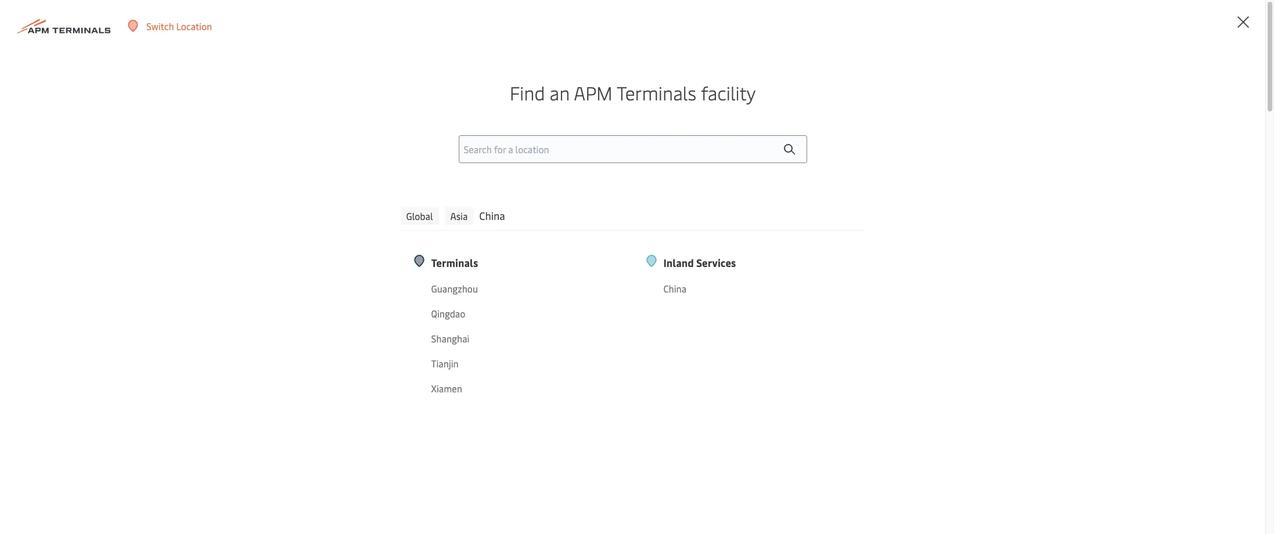 Task type: locate. For each thing, give the bounding box(es) containing it.
date
[[903, 231, 920, 242], [903, 231, 920, 242]]

2 23:00 from the left
[[652, 275, 674, 286]]

china button
[[479, 207, 505, 225]]

first available date
[[549, 231, 618, 242], [549, 231, 618, 242]]

arrival time
[[471, 231, 514, 242], [471, 231, 515, 242]]

available
[[568, 231, 600, 242], [568, 231, 600, 242]]

23:00 inside 11/01/23 23:00
[[652, 275, 674, 286]]

time
[[496, 231, 514, 242], [497, 231, 515, 242], [802, 231, 820, 242], [802, 231, 820, 242]]

1 vertical spatial china
[[664, 282, 687, 295]]

shanghai link
[[431, 332, 602, 346]]

0 horizontal spatial china
[[479, 209, 505, 223]]

xiamen link
[[431, 382, 602, 396]]

guangzhou
[[431, 282, 478, 295]]

tianjin
[[431, 357, 459, 370]]

switch
[[146, 19, 174, 32]]

1 horizontal spatial china
[[664, 282, 687, 295]]

1 vertical spatial terminals
[[431, 256, 478, 270]]

2 date from the left
[[903, 231, 920, 242]]

scheduled arrival
[[374, 231, 437, 242], [374, 231, 437, 242]]

china for china link
[[664, 282, 687, 295]]

find
[[510, 80, 545, 105]]

location
[[176, 19, 212, 32]]

date
[[602, 231, 618, 242], [602, 231, 618, 242]]

23:00
[[471, 275, 493, 286], [652, 275, 674, 286]]

start receive date button
[[853, 228, 945, 246], [853, 228, 945, 246]]

Search for a location search field
[[459, 135, 807, 163]]

departure time button
[[763, 228, 845, 246], [764, 228, 846, 246]]

qingdao link
[[431, 307, 602, 321]]

china down 11/01/23
[[664, 282, 687, 295]]

scheduled departure
[[652, 231, 729, 242], [653, 231, 729, 242]]

1 23:00 from the left
[[471, 275, 493, 286]]

receive
[[873, 231, 901, 242], [874, 231, 901, 242]]

arrival
[[413, 231, 437, 242], [413, 231, 437, 242], [471, 231, 495, 242], [471, 231, 495, 242]]

departure
[[692, 231, 729, 242], [692, 231, 729, 242], [763, 231, 800, 242], [764, 231, 801, 242]]

4 time from the left
[[802, 231, 820, 242]]

first available date button
[[549, 228, 644, 246], [549, 228, 645, 246]]

create
[[1180, 11, 1207, 24]]

terminals
[[617, 80, 696, 105], [431, 256, 478, 270]]

account
[[1209, 11, 1243, 24]]

scheduled
[[374, 231, 412, 242], [374, 231, 412, 242], [652, 231, 690, 242], [653, 231, 690, 242]]

0 horizontal spatial 23:00
[[471, 275, 493, 286]]

start receive date
[[853, 231, 920, 242], [853, 231, 920, 242]]

3 time from the left
[[802, 231, 820, 242]]

1 date from the left
[[903, 231, 920, 242]]

2 time from the left
[[497, 231, 515, 242]]

scheduled departure button
[[652, 228, 756, 246], [653, 228, 756, 246]]

an
[[550, 80, 570, 105]]

apm
[[574, 80, 613, 105]]

arrival time button
[[471, 228, 542, 246], [471, 228, 542, 246]]

china
[[479, 209, 505, 223], [664, 282, 687, 295]]

0 vertical spatial terminals
[[617, 80, 696, 105]]

global
[[406, 210, 433, 222]]

inland services
[[664, 256, 736, 270]]

/
[[1174, 11, 1178, 24]]

china right asia button
[[479, 209, 505, 223]]

23:00 down 11/01/23
[[652, 275, 674, 286]]

0 vertical spatial china
[[479, 209, 505, 223]]

23:00 inside 10/25/23 23:00
[[471, 275, 493, 286]]

23:00 down 10/25/23
[[471, 275, 493, 286]]

first
[[549, 231, 566, 242], [549, 231, 566, 242]]

find an apm terminals facility
[[510, 80, 756, 105]]

scheduled arrival button
[[374, 228, 463, 246], [374, 228, 463, 246]]

xiamen
[[431, 382, 462, 395]]

2 receive from the left
[[874, 231, 901, 242]]

23:00 for 11/01/23 23:00
[[652, 275, 674, 286]]

start
[[853, 231, 871, 242], [853, 231, 872, 242]]

1 horizontal spatial 23:00
[[652, 275, 674, 286]]

facility
[[701, 80, 756, 105]]

11/01/23 23:00
[[652, 263, 683, 286]]

departure time
[[763, 231, 820, 242], [764, 231, 820, 242]]



Task type: vqa. For each thing, say whether or not it's contained in the screenshot.
For
no



Task type: describe. For each thing, give the bounding box(es) containing it.
inland
[[664, 256, 694, 270]]

23:00 for 10/25/23 23:00
[[471, 275, 493, 286]]

login
[[1150, 11, 1172, 24]]

global button
[[400, 207, 439, 225]]

10/25/23 23:00
[[471, 263, 505, 286]]

asia
[[450, 210, 468, 222]]

switch location
[[146, 19, 212, 32]]

asia button
[[445, 207, 474, 225]]

tianjin link
[[431, 357, 602, 371]]

china for china button
[[479, 209, 505, 223]]

services
[[696, 256, 736, 270]]

shanghai
[[431, 332, 470, 345]]

1 time from the left
[[496, 231, 514, 242]]

qingdao
[[431, 307, 465, 320]]

login / create account
[[1150, 11, 1243, 24]]

1 horizontal spatial terminals
[[617, 80, 696, 105]]

1 receive from the left
[[873, 231, 901, 242]]

0 horizontal spatial terminals
[[431, 256, 478, 270]]

11/01/23
[[652, 263, 683, 274]]

china link
[[664, 282, 834, 296]]

login / create account link
[[1128, 0, 1243, 34]]

10/25/23
[[471, 263, 505, 274]]

guangzhou link
[[431, 282, 602, 296]]



